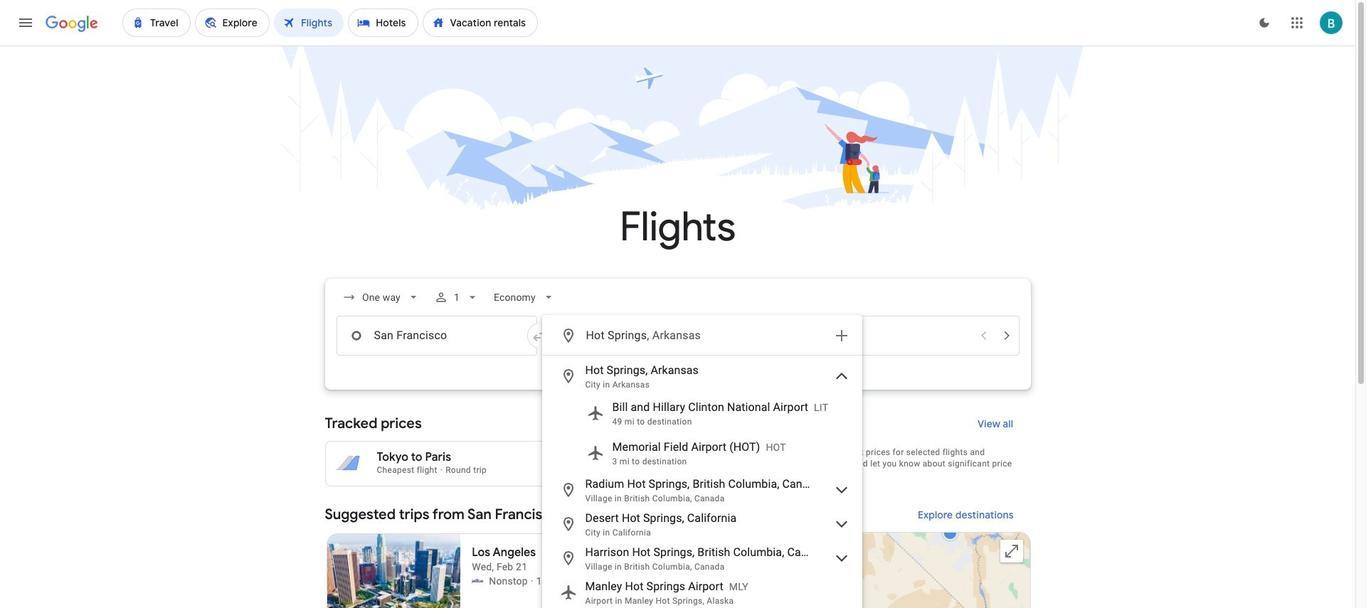 Task type: locate. For each thing, give the bounding box(es) containing it.
878 US dollars text field
[[637, 464, 660, 476]]

none text field inside "flight" search box
[[336, 316, 537, 356]]

0 vertical spatial  image
[[441, 466, 443, 476]]

list box
[[543, 356, 862, 609]]

jetblue image
[[472, 576, 484, 587]]

None text field
[[336, 316, 537, 356]]

None field
[[336, 285, 426, 310], [489, 285, 562, 310], [336, 285, 426, 310], [489, 285, 562, 310]]

 image
[[441, 466, 443, 476], [531, 575, 534, 589]]

enter your destination dialog
[[542, 315, 863, 609]]

1 horizontal spatial  image
[[531, 575, 534, 589]]

0 horizontal spatial  image
[[441, 466, 443, 476]]

destination, select multiple airports image
[[833, 327, 850, 345]]

Where else? text field
[[586, 319, 825, 353]]

 image inside tracked prices region
[[441, 466, 443, 476]]

toggle nearby airports for radium hot springs, british columbia, canada image
[[833, 482, 850, 499]]

Departure text field
[[789, 317, 971, 355]]

Flight search field
[[314, 279, 1043, 609]]

list box inside enter your destination dialog
[[543, 356, 862, 609]]



Task type: vqa. For each thing, say whether or not it's contained in the screenshot.
3rd Lax from the bottom
no



Task type: describe. For each thing, give the bounding box(es) containing it.
tracked prices region
[[325, 407, 1031, 487]]

memorial field airport (hot) (hot) option
[[543, 434, 862, 473]]

radium hot springs, british columbia, canada option
[[543, 473, 862, 508]]

toggle nearby airports for desert hot springs, california image
[[833, 516, 850, 533]]

1 vertical spatial  image
[[531, 575, 534, 589]]

hot springs, arkansas option
[[543, 360, 862, 394]]

toggle nearby airports for hot springs, arkansas image
[[833, 368, 850, 385]]

harrison hot springs, british columbia, canada option
[[543, 542, 862, 576]]

main menu image
[[17, 14, 34, 31]]

change appearance image
[[1248, 6, 1282, 40]]

desert hot springs, california option
[[543, 508, 862, 542]]

46 US dollars text field
[[633, 607, 650, 609]]

777 US dollars text field
[[635, 451, 660, 465]]

manley hot springs airport (mly) option
[[543, 576, 862, 609]]

bill and hillary clinton national airport (lit) option
[[543, 394, 862, 434]]

suggested trips from san francisco region
[[325, 498, 1031, 609]]

toggle nearby airports for harrison hot springs, british columbia, canada image
[[833, 550, 850, 567]]



